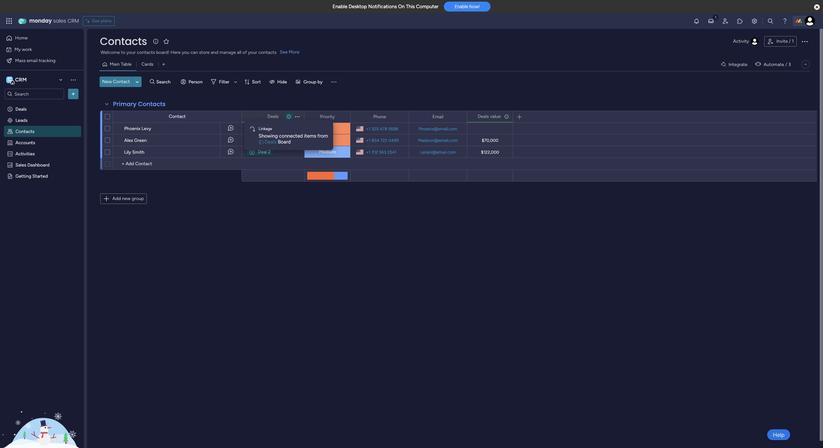 Task type: vqa. For each thing, say whether or not it's contained in the screenshot.
right the Contact
yes



Task type: locate. For each thing, give the bounding box(es) containing it.
deal left '2' on the left of the page
[[258, 149, 267, 155]]

1 inside button
[[792, 38, 794, 44]]

group by
[[303, 79, 323, 85]]

enable left the desktop at the top of the page
[[333, 4, 347, 10]]

deals left the value
[[478, 114, 489, 119]]

group
[[303, 79, 316, 85]]

Contacts field
[[98, 34, 149, 49]]

0 vertical spatial crm
[[68, 17, 79, 25]]

leads
[[15, 117, 28, 123]]

1 horizontal spatial 1
[[792, 38, 794, 44]]

table
[[121, 61, 132, 67]]

/ right invite
[[789, 38, 791, 44]]

enable for enable desktop notifications on this computer
[[333, 4, 347, 10]]

0 horizontal spatial enable
[[333, 4, 347, 10]]

select product image
[[6, 18, 12, 24]]

2 high from the top
[[323, 137, 332, 143]]

Search field
[[155, 77, 174, 86]]

add to favorites image
[[163, 38, 169, 45]]

options image for deals
[[295, 111, 300, 122]]

sales
[[53, 17, 66, 25]]

smith
[[132, 149, 144, 155]]

+1 inside 'link'
[[366, 126, 370, 131]]

accounts
[[15, 140, 35, 145]]

enable left now!
[[455, 4, 468, 9]]

0 vertical spatial high
[[323, 126, 332, 131]]

hide
[[277, 79, 287, 85]]

1 contacts from the left
[[137, 50, 155, 55]]

my work button
[[4, 44, 71, 55]]

+1 325 478 5698
[[366, 126, 398, 131]]

1 vertical spatial see
[[280, 49, 288, 55]]

monday sales crm
[[29, 17, 79, 25]]

options image right column information icon at the top of page
[[295, 111, 300, 122]]

2 horizontal spatial options image
[[504, 111, 508, 122]]

contacts up 'cards'
[[137, 50, 155, 55]]

svg image
[[249, 149, 255, 155]]

722
[[380, 138, 387, 143]]

deals
[[15, 106, 27, 112], [267, 114, 279, 119], [478, 114, 489, 119], [264, 139, 276, 145]]

1 deal from the top
[[258, 137, 267, 143]]

email
[[432, 114, 444, 119]]

+1 854 722 0499
[[366, 138, 399, 143]]

tracking
[[39, 58, 55, 63]]

angle down image
[[136, 79, 139, 84]]

deals value
[[478, 114, 501, 119]]

0 horizontal spatial options image
[[70, 91, 77, 97]]

christina overa image
[[805, 16, 815, 26]]

list box
[[0, 102, 84, 270]]

0 vertical spatial contact
[[113, 79, 130, 84]]

2 vertical spatial contacts
[[15, 128, 34, 134]]

deals up leads
[[15, 106, 27, 112]]

1 vertical spatial /
[[785, 62, 787, 67]]

enable now!
[[455, 4, 480, 9]]

plans
[[101, 18, 112, 24]]

1 vertical spatial deal
[[258, 149, 267, 155]]

0 horizontal spatial see
[[92, 18, 100, 24]]

2 deal from the top
[[258, 149, 267, 155]]

welcome
[[101, 50, 120, 55]]

on
[[398, 4, 405, 10]]

showing
[[259, 133, 278, 139]]

1 vertical spatial +1
[[366, 138, 370, 143]]

contacts
[[137, 50, 155, 55], [258, 50, 276, 55]]

options image down workspace options image
[[70, 91, 77, 97]]

+ Add Contact text field
[[116, 160, 239, 168]]

$70,000
[[482, 138, 498, 143]]

3 +1 from the top
[[366, 150, 370, 155]]

+1 for +1 854 722 0499
[[366, 138, 370, 143]]

add view image
[[162, 62, 165, 67]]

contacts inside field
[[138, 100, 166, 108]]

crm right sales
[[68, 17, 79, 25]]

options image right the value
[[504, 111, 508, 122]]

deals up linkage
[[267, 114, 279, 119]]

see left plans
[[92, 18, 100, 24]]

+1 312 563 2541 link
[[363, 148, 397, 156]]

high up from
[[323, 126, 332, 131]]

option
[[0, 103, 84, 104]]

levy
[[142, 126, 151, 131]]

your right to
[[127, 50, 136, 55]]

1 horizontal spatial contacts
[[258, 50, 276, 55]]

854
[[371, 138, 379, 143]]

0499
[[388, 138, 399, 143]]

1 vertical spatial high
[[323, 137, 332, 143]]

+1 left 312
[[366, 150, 370, 155]]

apps image
[[737, 18, 743, 24]]

desktop
[[349, 4, 367, 10]]

leilani@email.com link
[[419, 150, 457, 155]]

cards
[[141, 61, 153, 67]]

alex
[[124, 138, 133, 143]]

see left more
[[280, 49, 288, 55]]

2 your from the left
[[248, 50, 257, 55]]

options image
[[70, 91, 77, 97], [295, 111, 300, 122], [504, 111, 508, 122]]

your right of
[[248, 50, 257, 55]]

1 horizontal spatial see
[[280, 49, 288, 55]]

invite / 1
[[776, 38, 794, 44]]

now!
[[469, 4, 480, 9]]

mass
[[15, 58, 26, 63]]

more
[[289, 49, 299, 55]]

deal
[[258, 137, 267, 143], [258, 149, 267, 155]]

+1 left 854
[[366, 138, 370, 143]]

contacts up accounts
[[15, 128, 34, 134]]

0 horizontal spatial your
[[127, 50, 136, 55]]

1 horizontal spatial your
[[248, 50, 257, 55]]

main table
[[110, 61, 132, 67]]

public dashboard image
[[7, 162, 13, 168]]

0 vertical spatial see
[[92, 18, 100, 24]]

notifications image
[[693, 18, 700, 24]]

/ for 1
[[789, 38, 791, 44]]

lily
[[124, 149, 131, 155]]

/ for 3
[[785, 62, 787, 67]]

started
[[32, 173, 48, 179]]

2 vertical spatial +1
[[366, 150, 370, 155]]

contacts up to
[[100, 34, 147, 49]]

see inside welcome to your contacts board! here you can store and manage all of your contacts see more
[[280, 49, 288, 55]]

0 vertical spatial contacts
[[100, 34, 147, 49]]

store
[[199, 50, 210, 55]]

1 vertical spatial contact
[[169, 114, 186, 119]]

activity button
[[730, 36, 762, 47]]

high up medium
[[323, 137, 332, 143]]

priority
[[320, 114, 335, 119]]

0 horizontal spatial 1
[[268, 137, 270, 143]]

lily smith
[[124, 149, 144, 155]]

options image
[[801, 37, 809, 45]]

/
[[789, 38, 791, 44], [785, 62, 787, 67]]

0 vertical spatial deal
[[258, 137, 267, 143]]

enable inside button
[[455, 4, 468, 9]]

dashboard
[[27, 162, 50, 168]]

1 vertical spatial crm
[[15, 77, 27, 83]]

deal down linkage
[[258, 137, 267, 143]]

+1
[[366, 126, 370, 131], [366, 138, 370, 143], [366, 150, 370, 155]]

automate
[[764, 62, 784, 67]]

lottie animation element
[[0, 382, 84, 448]]

contacts down v2 search icon
[[138, 100, 166, 108]]

contacts inside "list box"
[[15, 128, 34, 134]]

connected
[[279, 133, 303, 139]]

showing connected items from
[[259, 133, 328, 139]]

here
[[171, 50, 181, 55]]

0 vertical spatial +1
[[366, 126, 370, 131]]

1 horizontal spatial options image
[[295, 111, 300, 122]]

0 vertical spatial /
[[789, 38, 791, 44]]

work
[[22, 46, 32, 52]]

madison@email.com
[[418, 138, 458, 143]]

my
[[14, 46, 21, 52]]

/ left 3
[[785, 62, 787, 67]]

mass email tracking button
[[4, 55, 71, 66]]

can
[[190, 50, 198, 55]]

0 horizontal spatial /
[[785, 62, 787, 67]]

0 vertical spatial 1
[[792, 38, 794, 44]]

medium
[[319, 149, 336, 155]]

this
[[406, 4, 415, 10]]

contact inside new contact 'button'
[[113, 79, 130, 84]]

contacts left see more link at the left of the page
[[258, 50, 276, 55]]

0 horizontal spatial contact
[[113, 79, 130, 84]]

workspace options image
[[70, 76, 77, 83]]

/ inside button
[[789, 38, 791, 44]]

1 right invite
[[792, 38, 794, 44]]

person
[[188, 79, 203, 85]]

1 horizontal spatial /
[[789, 38, 791, 44]]

1 high from the top
[[323, 126, 332, 131]]

1
[[792, 38, 794, 44], [268, 137, 270, 143]]

1 horizontal spatial enable
[[455, 4, 468, 9]]

board
[[278, 139, 291, 145]]

+1 312 563 2541
[[366, 150, 397, 155]]

+1 left 325
[[366, 126, 370, 131]]

mass email tracking
[[15, 58, 55, 63]]

2 +1 from the top
[[366, 138, 370, 143]]

list box containing deals
[[0, 102, 84, 270]]

Deals field
[[266, 113, 280, 120]]

0 horizontal spatial contacts
[[137, 50, 155, 55]]

invite
[[776, 38, 788, 44]]

contacts
[[100, 34, 147, 49], [138, 100, 166, 108], [15, 128, 34, 134]]

new contact
[[102, 79, 130, 84]]

enable now! button
[[444, 2, 491, 12]]

1 image
[[713, 13, 719, 21]]

crm right workspace 'image'
[[15, 77, 27, 83]]

1 up '2' on the left of the page
[[268, 137, 270, 143]]

deal for deal 1
[[258, 137, 267, 143]]

1 +1 from the top
[[366, 126, 370, 131]]

1 vertical spatial contacts
[[138, 100, 166, 108]]

0 horizontal spatial crm
[[15, 77, 27, 83]]

+1 854 722 0499 link
[[363, 136, 399, 144]]



Task type: describe. For each thing, give the bounding box(es) containing it.
getting started
[[15, 173, 48, 179]]

group by button
[[293, 77, 327, 87]]

of
[[243, 50, 247, 55]]

automate / 3
[[764, 62, 791, 67]]

options image for deals value
[[504, 111, 508, 122]]

add new group
[[112, 196, 144, 201]]

and
[[211, 50, 218, 55]]

+1 325 478 5698 link
[[363, 125, 398, 133]]

enable desktop notifications on this computer
[[333, 4, 439, 10]]

activities
[[15, 151, 35, 156]]

autopilot image
[[755, 60, 761, 68]]

add new group button
[[100, 194, 147, 204]]

help button
[[767, 429, 790, 440]]

main
[[110, 61, 120, 67]]

by
[[318, 79, 323, 85]]

see plans button
[[83, 16, 115, 26]]

column information image
[[286, 114, 291, 119]]

Search in workspace field
[[14, 90, 55, 98]]

help image
[[782, 18, 788, 24]]

325
[[371, 126, 379, 131]]

person button
[[178, 77, 206, 87]]

enable for enable now!
[[455, 4, 468, 9]]

workspace image
[[6, 76, 13, 83]]

3
[[788, 62, 791, 67]]

deals up '2' on the left of the page
[[264, 139, 276, 145]]

1 your from the left
[[127, 50, 136, 55]]

main table button
[[100, 59, 136, 70]]

sort
[[252, 79, 261, 85]]

high for alex green
[[323, 137, 332, 143]]

hide button
[[267, 77, 291, 87]]

cards button
[[136, 59, 158, 70]]

getting
[[15, 173, 31, 179]]

deal 2
[[258, 149, 271, 155]]

1 vertical spatial 1
[[268, 137, 270, 143]]

arrow down image
[[232, 78, 240, 86]]

2541
[[387, 150, 397, 155]]

sort button
[[242, 77, 265, 87]]

478
[[380, 126, 387, 131]]

filter
[[219, 79, 229, 85]]

Priority field
[[318, 113, 336, 120]]

computer
[[416, 4, 439, 10]]

board!
[[156, 50, 169, 55]]

activity
[[733, 38, 749, 44]]

Deals value field
[[476, 113, 502, 120]]

inbox image
[[708, 18, 714, 24]]

Phone field
[[372, 113, 388, 120]]

collapse board header image
[[803, 62, 808, 67]]

+1 for +1 325 478 5698
[[366, 126, 370, 131]]

crm inside workspace selection element
[[15, 77, 27, 83]]

new contact button
[[100, 77, 132, 87]]

deals inside 'field'
[[267, 114, 279, 119]]

phoenix@email.com
[[419, 126, 457, 131]]

primary
[[113, 100, 136, 108]]

menu image
[[330, 79, 337, 85]]

1 horizontal spatial crm
[[68, 17, 79, 25]]

monday
[[29, 17, 52, 25]]

filter button
[[208, 77, 240, 87]]

items
[[304, 133, 316, 139]]

deal 1
[[258, 137, 270, 143]]

my work
[[14, 46, 32, 52]]

deals link
[[259, 139, 276, 145]]

help
[[773, 432, 785, 438]]

dapulse close image
[[814, 4, 820, 11]]

2
[[268, 149, 271, 155]]

public board image
[[7, 173, 13, 179]]

you
[[182, 50, 189, 55]]

sales dashboard
[[15, 162, 50, 168]]

email
[[27, 58, 38, 63]]

notifications
[[368, 4, 397, 10]]

deal 2 element
[[246, 148, 274, 156]]

invite / 1 button
[[764, 36, 797, 47]]

from
[[317, 133, 328, 139]]

search everything image
[[767, 18, 774, 24]]

welcome to your contacts board! here you can store and manage all of your contacts see more
[[101, 49, 299, 55]]

integrate
[[729, 62, 747, 67]]

Email field
[[431, 113, 445, 120]]

dapulse integrations image
[[721, 62, 726, 67]]

see inside button
[[92, 18, 100, 24]]

manage
[[219, 50, 236, 55]]

phoenix
[[124, 126, 140, 131]]

sales
[[15, 162, 26, 168]]

workspace selection element
[[6, 76, 28, 84]]

new
[[122, 196, 131, 201]]

primary contacts
[[113, 100, 166, 108]]

lottie animation image
[[0, 382, 84, 448]]

high for phoenix levy
[[323, 126, 332, 131]]

$122,000
[[481, 150, 499, 155]]

phoenix levy
[[124, 126, 151, 131]]

emails settings image
[[751, 18, 758, 24]]

new
[[102, 79, 112, 84]]

linkage
[[259, 126, 272, 131]]

1 horizontal spatial contact
[[169, 114, 186, 119]]

phoenix@email.com link
[[417, 126, 459, 131]]

invite members image
[[722, 18, 729, 24]]

add
[[112, 196, 121, 201]]

deal for deal 2
[[258, 149, 267, 155]]

home button
[[4, 33, 71, 43]]

deals inside field
[[478, 114, 489, 119]]

2 contacts from the left
[[258, 50, 276, 55]]

madison@email.com link
[[417, 138, 459, 143]]

column information image
[[504, 114, 509, 119]]

+1 for +1 312 563 2541
[[366, 150, 370, 155]]

show board description image
[[152, 38, 160, 45]]

leilani@email.com
[[420, 150, 456, 155]]

Primary Contacts field
[[111, 100, 167, 108]]

all
[[237, 50, 241, 55]]

v2 search image
[[150, 78, 155, 86]]

see more link
[[279, 49, 300, 56]]



